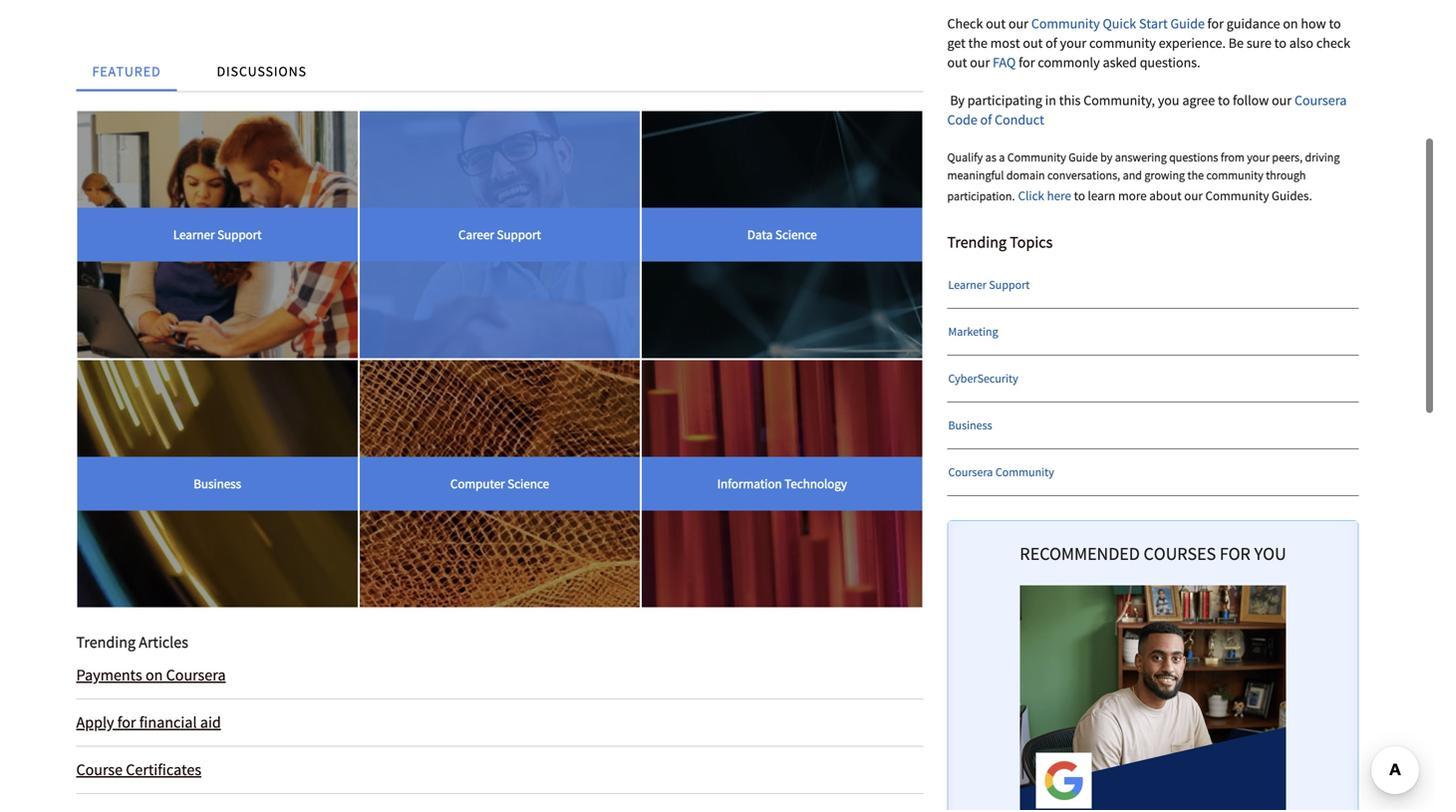 Task type: locate. For each thing, give the bounding box(es) containing it.
your down check out our community quick start guide in the right of the page
[[1061, 34, 1087, 52]]

our right about
[[1185, 188, 1203, 204]]

our up most
[[1009, 14, 1029, 32]]

community down from
[[1207, 168, 1264, 183]]

science right data
[[776, 226, 817, 243]]

apply for financial aid link
[[76, 700, 924, 747]]

1 vertical spatial guide
[[1069, 149, 1099, 165]]

commonly
[[1038, 54, 1100, 71]]

0 vertical spatial science
[[776, 226, 817, 243]]

for right apply
[[117, 713, 136, 733]]

community up commonly
[[1032, 14, 1100, 32]]

google image
[[1045, 761, 1084, 801]]

0 horizontal spatial the
[[969, 34, 988, 52]]

a
[[999, 149, 1006, 165]]

1 horizontal spatial business
[[949, 418, 993, 433]]

growing
[[1145, 168, 1186, 183]]

follow
[[1233, 91, 1270, 109]]

your inside qualify as a community guide by answering questions from your peers, driving meaningful domain conversations, and growing the community through participation.
[[1248, 149, 1270, 165]]

of up commonly
[[1046, 34, 1058, 52]]

coursera code of conduct link
[[948, 91, 1348, 129]]

of right code
[[981, 111, 992, 129]]

you
[[1255, 535, 1287, 568]]

1 horizontal spatial out
[[986, 14, 1006, 32]]

by participating in this community, you agree to follow our
[[948, 91, 1295, 109]]

to right here
[[1074, 188, 1086, 204]]

2 horizontal spatial support
[[990, 277, 1030, 293]]

out
[[986, 14, 1006, 32], [1023, 34, 1043, 52], [948, 54, 968, 71]]

1 horizontal spatial learner support
[[949, 277, 1030, 293]]

qualify as a community guide by answering questions from your peers, driving meaningful domain conversations, and growing the community through participation.
[[948, 149, 1341, 204]]

out right most
[[1023, 34, 1043, 52]]

0 horizontal spatial learner
[[173, 226, 215, 243]]

0 vertical spatial community
[[1090, 34, 1157, 52]]

1 vertical spatial of
[[981, 111, 992, 129]]

guide
[[1171, 14, 1205, 32], [1069, 149, 1099, 165]]

your right from
[[1248, 149, 1270, 165]]

on
[[1284, 14, 1299, 32], [146, 666, 163, 686]]

agree
[[1183, 91, 1216, 109]]

1 horizontal spatial trending
[[948, 232, 1007, 252]]

participating
[[968, 91, 1043, 109]]

the
[[969, 34, 988, 52], [1188, 168, 1205, 183]]

faq for commonly asked questions.
[[993, 54, 1201, 71]]

science inside computer science link
[[508, 476, 549, 492]]

meaningful
[[948, 168, 1005, 183]]

of
[[1046, 34, 1058, 52], [981, 111, 992, 129]]

payments on coursera link
[[76, 653, 924, 700]]

1 vertical spatial community
[[1207, 168, 1264, 183]]

our left faq link
[[970, 54, 990, 71]]

1 vertical spatial learner
[[949, 277, 987, 293]]

1 horizontal spatial your
[[1248, 149, 1270, 165]]

trending for trending topics
[[948, 232, 1007, 252]]

business link for marketing
[[949, 403, 1361, 449]]

recommended courses for you
[[1020, 535, 1287, 568]]

1 horizontal spatial guide
[[1171, 14, 1205, 32]]

topics
[[1010, 232, 1053, 252]]

how
[[1302, 14, 1327, 32]]

out up most
[[986, 14, 1006, 32]]

business link
[[77, 361, 358, 608], [949, 403, 1361, 449]]

0 vertical spatial out
[[986, 14, 1006, 32]]

1 horizontal spatial learner
[[949, 277, 987, 293]]

1 vertical spatial science
[[508, 476, 549, 492]]

0 horizontal spatial learner support link
[[77, 111, 358, 359]]

guide up conversations,
[[1069, 149, 1099, 165]]

here
[[1048, 188, 1072, 204]]

the right get
[[969, 34, 988, 52]]

for right "faq"
[[1019, 54, 1036, 71]]

discussions link
[[201, 38, 323, 91]]

1 horizontal spatial science
[[776, 226, 817, 243]]

questions.
[[1140, 54, 1201, 71]]

qualify
[[948, 149, 983, 165]]

0 horizontal spatial on
[[146, 666, 163, 686]]

1 vertical spatial your
[[1248, 149, 1270, 165]]

0 horizontal spatial trending
[[76, 633, 136, 653]]

and
[[1123, 168, 1143, 183]]

0 horizontal spatial guide
[[1069, 149, 1099, 165]]

0 horizontal spatial out
[[948, 54, 968, 71]]

for up experience. on the top
[[1208, 14, 1224, 32]]

0 vertical spatial business
[[949, 418, 993, 433]]

driving
[[1306, 149, 1341, 165]]

payments
[[76, 666, 142, 686]]

1 horizontal spatial on
[[1284, 14, 1299, 32]]

1 vertical spatial coursera
[[949, 465, 994, 480]]

career support
[[459, 226, 541, 243]]

2 horizontal spatial out
[[1023, 34, 1043, 52]]

0 vertical spatial coursera
[[1295, 91, 1348, 109]]

on down articles
[[146, 666, 163, 686]]

science right computer
[[508, 476, 549, 492]]

on up also
[[1284, 14, 1299, 32]]

information technology link
[[642, 361, 923, 608]]

for left the you
[[1220, 535, 1251, 568]]

learner support link
[[77, 111, 358, 359], [949, 262, 1361, 308]]

community
[[1090, 34, 1157, 52], [1207, 168, 1264, 183]]

learner
[[173, 226, 215, 243], [949, 277, 987, 293]]

information
[[718, 476, 782, 492]]

our inside for guidance on how to get the most out of your community experience. be sure to also check out our
[[970, 54, 990, 71]]

community inside qualify as a community guide by answering questions from your peers, driving meaningful domain conversations, and growing the community through participation.
[[1008, 149, 1067, 165]]

2 horizontal spatial coursera
[[1295, 91, 1348, 109]]

community up domain
[[1008, 149, 1067, 165]]

by
[[951, 91, 965, 109]]

out down get
[[948, 54, 968, 71]]

coursera down cybersecurity
[[949, 465, 994, 480]]

0 horizontal spatial community
[[1090, 34, 1157, 52]]

guide up experience. on the top
[[1171, 14, 1205, 32]]

get
[[948, 34, 966, 52]]

1 horizontal spatial community
[[1207, 168, 1264, 183]]

0 vertical spatial the
[[969, 34, 988, 52]]

community,
[[1084, 91, 1156, 109]]

in
[[1046, 91, 1057, 109]]

0 horizontal spatial learner support
[[173, 226, 262, 243]]

community
[[1032, 14, 1100, 32], [1008, 149, 1067, 165], [1206, 188, 1270, 204], [996, 465, 1055, 480]]

click here link
[[1019, 188, 1072, 204]]

0 vertical spatial trending
[[948, 232, 1007, 252]]

0 vertical spatial guide
[[1171, 14, 1205, 32]]

computer science
[[451, 476, 549, 492]]

trending
[[948, 232, 1007, 252], [76, 633, 136, 653]]

computer science link
[[360, 361, 640, 608]]

marketing link
[[949, 309, 1361, 355]]

learner support
[[173, 226, 262, 243], [949, 277, 1030, 293]]

0 horizontal spatial business link
[[77, 361, 358, 608]]

questions
[[1170, 149, 1219, 165]]

1 vertical spatial the
[[1188, 168, 1205, 183]]

quick
[[1103, 14, 1137, 32]]

1 horizontal spatial support
[[497, 226, 541, 243]]

guides.
[[1272, 188, 1313, 204]]

0 horizontal spatial science
[[508, 476, 549, 492]]

0 vertical spatial your
[[1061, 34, 1087, 52]]

1 vertical spatial trending
[[76, 633, 136, 653]]

0 vertical spatial on
[[1284, 14, 1299, 32]]

1 horizontal spatial business link
[[949, 403, 1361, 449]]

0 vertical spatial learner
[[173, 226, 215, 243]]

trending down participation.
[[948, 232, 1007, 252]]

1 horizontal spatial learner support link
[[949, 262, 1361, 308]]

trending up payments
[[76, 633, 136, 653]]

our right the follow
[[1272, 91, 1292, 109]]

learner support link for marketing
[[949, 262, 1361, 308]]

science for data science
[[776, 226, 817, 243]]

community up asked at the right top of the page
[[1090, 34, 1157, 52]]

coursera up driving
[[1295, 91, 1348, 109]]

1 horizontal spatial coursera
[[949, 465, 994, 480]]

1 horizontal spatial the
[[1188, 168, 1205, 183]]

0 horizontal spatial of
[[981, 111, 992, 129]]

our
[[1009, 14, 1029, 32], [970, 54, 990, 71], [1272, 91, 1292, 109], [1185, 188, 1203, 204]]

information technology
[[718, 476, 847, 492]]

coursera
[[1295, 91, 1348, 109], [949, 465, 994, 480], [166, 666, 226, 686]]

of inside for guidance on how to get the most out of your community experience. be sure to also check out our
[[1046, 34, 1058, 52]]

participation.
[[948, 189, 1016, 204]]

support for learner support link for marketing
[[990, 277, 1030, 293]]

apply for financial aid
[[76, 713, 221, 733]]

guidance
[[1227, 14, 1281, 32]]

0 horizontal spatial your
[[1061, 34, 1087, 52]]

1 horizontal spatial of
[[1046, 34, 1058, 52]]

0 vertical spatial of
[[1046, 34, 1058, 52]]

community up recommended
[[996, 465, 1055, 480]]

0 horizontal spatial coursera
[[166, 666, 226, 686]]

to
[[1330, 14, 1342, 32], [1275, 34, 1287, 52], [1218, 91, 1231, 109], [1074, 188, 1086, 204]]

check out our community quick start guide
[[948, 14, 1205, 32]]

learner support link for career support
[[77, 111, 358, 359]]

coursera down articles
[[166, 666, 226, 686]]

be
[[1229, 34, 1244, 52]]

0 horizontal spatial business
[[194, 476, 241, 492]]

domain
[[1007, 168, 1046, 183]]

coursera inside coursera code of conduct
[[1295, 91, 1348, 109]]

science inside data science link
[[776, 226, 817, 243]]

from
[[1221, 149, 1245, 165]]

to left also
[[1275, 34, 1287, 52]]

peers,
[[1273, 149, 1303, 165]]

the down questions
[[1188, 168, 1205, 183]]



Task type: vqa. For each thing, say whether or not it's contained in the screenshot.
topmost on
yes



Task type: describe. For each thing, give the bounding box(es) containing it.
aid
[[200, 713, 221, 733]]

community quick start guide link
[[1032, 14, 1205, 32]]

course certificates
[[76, 760, 201, 780]]

cybersecurity link
[[949, 356, 1361, 402]]

trending topics
[[948, 232, 1053, 252]]

1 vertical spatial on
[[146, 666, 163, 686]]

by
[[1101, 149, 1113, 165]]

marketing
[[949, 324, 999, 340]]

coursera community
[[949, 465, 1055, 480]]

featured
[[92, 62, 161, 80]]

guide inside qualify as a community guide by answering questions from your peers, driving meaningful domain conversations, and growing the community through participation.
[[1069, 149, 1099, 165]]

course
[[76, 760, 123, 780]]

trending for trending articles
[[76, 633, 136, 653]]

code
[[948, 111, 978, 129]]

cybersecurity
[[949, 371, 1019, 387]]

start
[[1140, 14, 1168, 32]]

coursera code of conduct
[[948, 91, 1348, 129]]

data
[[748, 226, 773, 243]]

1 vertical spatial out
[[1023, 34, 1043, 52]]

data science link
[[642, 111, 923, 359]]

also
[[1290, 34, 1314, 52]]

discussions
[[217, 62, 307, 80]]

your inside for guidance on how to get the most out of your community experience. be sure to also check out our
[[1061, 34, 1087, 52]]

click here to learn more about our community guides.
[[1019, 188, 1313, 204]]

community down from
[[1206, 188, 1270, 204]]

featured link
[[76, 38, 177, 91]]

coursera for coursera community
[[949, 465, 994, 480]]

0 vertical spatial learner support
[[173, 226, 262, 243]]

the inside for guidance on how to get the most out of your community experience. be sure to also check out our
[[969, 34, 988, 52]]

for inside for guidance on how to get the most out of your community experience. be sure to also check out our
[[1208, 14, 1224, 32]]

course certificates link
[[76, 747, 924, 794]]

the inside qualify as a community guide by answering questions from your peers, driving meaningful domain conversations, and growing the community through participation.
[[1188, 168, 1205, 183]]

coursera for coursera code of conduct
[[1295, 91, 1348, 109]]

payments on coursera
[[76, 666, 226, 686]]

courses
[[1144, 535, 1217, 568]]

science for computer science
[[508, 476, 549, 492]]

financial
[[139, 713, 197, 733]]

experience.
[[1159, 34, 1226, 52]]

for guidance on how to get the most out of your community experience. be sure to also check out our
[[948, 14, 1351, 71]]

0 horizontal spatial support
[[217, 226, 262, 243]]

career support link
[[360, 111, 640, 359]]

conversations,
[[1048, 168, 1121, 183]]

data science
[[748, 226, 817, 243]]

more
[[1119, 188, 1147, 204]]

community inside for guidance on how to get the most out of your community experience. be sure to also check out our
[[1090, 34, 1157, 52]]

most
[[991, 34, 1021, 52]]

certificates
[[126, 760, 201, 780]]

technology
[[785, 476, 847, 492]]

answering
[[1116, 149, 1167, 165]]

to right agree on the top
[[1218, 91, 1231, 109]]

you
[[1158, 91, 1180, 109]]

this
[[1060, 91, 1081, 109]]

1 vertical spatial learner support
[[949, 277, 1030, 293]]

community inside qualify as a community guide by answering questions from your peers, driving meaningful domain conversations, and growing the community through participation.
[[1207, 168, 1264, 183]]

trending articles
[[76, 633, 188, 653]]

of inside coursera code of conduct
[[981, 111, 992, 129]]

as
[[986, 149, 997, 165]]

learn
[[1088, 188, 1116, 204]]

sure
[[1247, 34, 1272, 52]]

through
[[1267, 168, 1307, 183]]

articles
[[139, 633, 188, 653]]

click
[[1019, 188, 1045, 204]]

career
[[459, 226, 494, 243]]

support for career support link
[[497, 226, 541, 243]]

on inside for guidance on how to get the most out of your community experience. be sure to also check out our
[[1284, 14, 1299, 32]]

faq link
[[993, 54, 1016, 71]]

1 vertical spatial business
[[194, 476, 241, 492]]

apply
[[76, 713, 114, 733]]

2 vertical spatial coursera
[[166, 666, 226, 686]]

check
[[948, 14, 984, 32]]

faq
[[993, 54, 1016, 71]]

google data analytics image
[[1021, 586, 1287, 789]]

2 vertical spatial out
[[948, 54, 968, 71]]

recommended
[[1020, 535, 1141, 568]]

coursera community link
[[949, 450, 1361, 496]]

business link for career support
[[77, 361, 358, 608]]

about
[[1150, 188, 1182, 204]]

check
[[1317, 34, 1351, 52]]

asked
[[1103, 54, 1138, 71]]

conduct
[[995, 111, 1045, 129]]

to up "check"
[[1330, 14, 1342, 32]]

computer
[[451, 476, 505, 492]]



